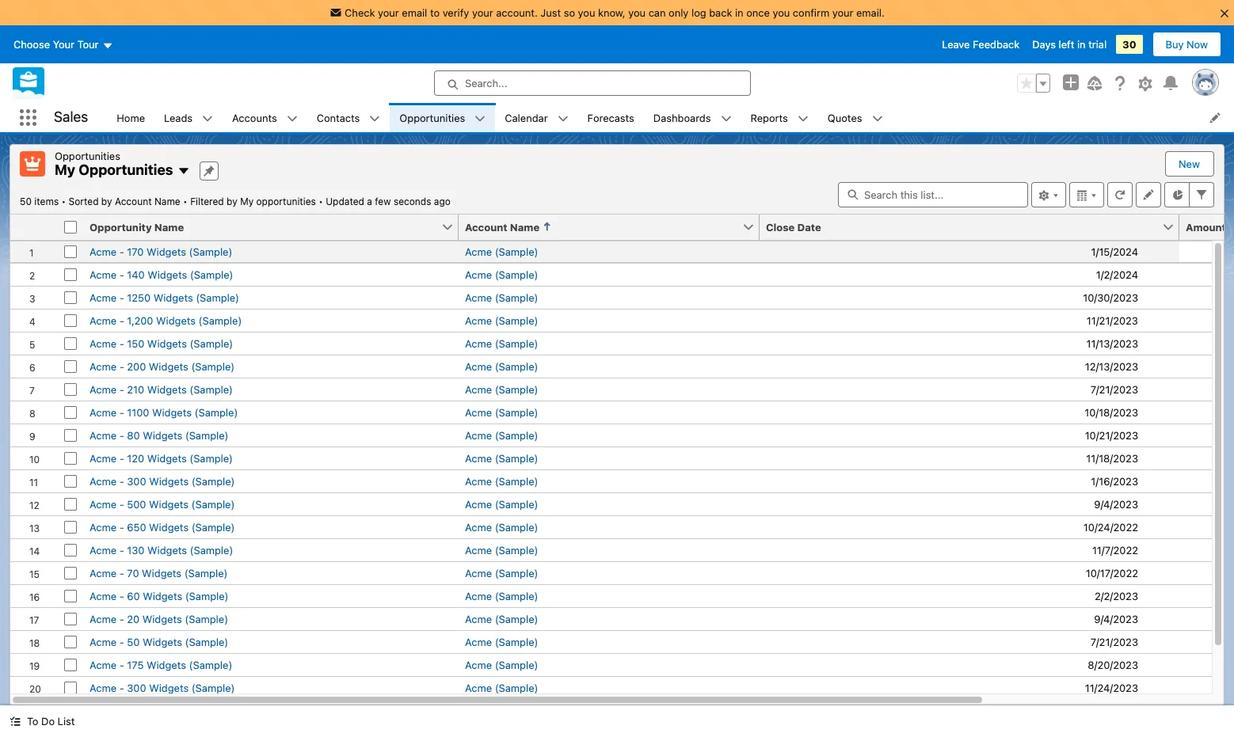 Task type: vqa. For each thing, say whether or not it's contained in the screenshot.
16th Acme (Sample) link from the bottom of the My Opportunities grid
yes



Task type: describe. For each thing, give the bounding box(es) containing it.
close date
[[766, 221, 821, 233]]

3 you from the left
[[773, 6, 790, 19]]

widgets for acme - 120 widgets (sample) link
[[147, 452, 187, 465]]

1 horizontal spatial in
[[1077, 38, 1086, 51]]

search...
[[465, 77, 507, 90]]

acme (sample) link for acme - 210 widgets (sample) link
[[465, 383, 538, 396]]

acme (sample) link for acme - 150 widgets (sample) link on the top left of the page
[[465, 337, 538, 350]]

210
[[127, 383, 144, 396]]

know,
[[598, 6, 626, 19]]

amount
[[1186, 221, 1226, 233]]

to do list button
[[0, 706, 84, 738]]

acme (sample) for the acme - 20 widgets (sample) link
[[465, 613, 538, 625]]

only
[[669, 6, 689, 19]]

170
[[127, 245, 144, 258]]

6 acme (sample) from the top
[[465, 360, 538, 373]]

widgets for acme - 60 widgets (sample) link
[[143, 590, 182, 602]]

acme - 120 widgets (sample)
[[90, 452, 233, 465]]

to
[[27, 715, 38, 728]]

choose
[[13, 38, 50, 51]]

account name
[[465, 221, 540, 233]]

acme (sample) link for acme - 650 widgets (sample) link
[[465, 521, 538, 534]]

acme - 650 widgets (sample) link
[[90, 521, 235, 534]]

20
[[127, 613, 140, 625]]

leads link
[[155, 103, 202, 132]]

widgets for acme - 140 widgets (sample) link at left
[[148, 268, 187, 281]]

check your email to verify your account. just so you know, you can only log back in once you confirm your email.
[[345, 6, 885, 19]]

left
[[1059, 38, 1075, 51]]

- for acme - 130 widgets (sample) link
[[119, 544, 124, 557]]

acme - 300 widgets (sample) link for 1/16/2023
[[90, 475, 235, 488]]

home link
[[107, 103, 155, 132]]

trial
[[1089, 38, 1107, 51]]

account.
[[496, 6, 538, 19]]

acme - 175 widgets (sample) link
[[90, 659, 232, 671]]

filtered
[[190, 195, 224, 207]]

80
[[127, 429, 140, 442]]

widgets for acme - 170 widgets (sample) 'link'
[[147, 245, 186, 258]]

2 you from the left
[[628, 6, 646, 19]]

close date element
[[760, 214, 1189, 240]]

1 9/4/2023 from the top
[[1094, 498, 1138, 511]]

- for acme - 70 widgets (sample) link
[[119, 567, 124, 579]]

acme - 80 widgets (sample) link
[[90, 429, 229, 442]]

widgets for acme - 200 widgets (sample) link
[[149, 360, 188, 373]]

item number image
[[10, 214, 58, 240]]

2 • from the left
[[183, 195, 188, 207]]

to do list
[[27, 715, 75, 728]]

text default image for contacts
[[369, 113, 381, 124]]

acme (sample) for acme - 140 widgets (sample) link at left
[[465, 268, 538, 281]]

acme (sample) for the acme - 500 widgets (sample) link
[[465, 498, 538, 511]]

acme - 1,200 widgets (sample)
[[90, 314, 242, 327]]

acme - 50 widgets (sample)
[[90, 636, 228, 648]]

acme (sample) link for acme - 80 widgets (sample) link
[[465, 429, 538, 442]]

so
[[564, 6, 575, 19]]

text default image inside to do list button
[[10, 716, 21, 727]]

acme (sample) for acme - 170 widgets (sample) 'link'
[[465, 245, 538, 258]]

acme - 140 widgets (sample)
[[90, 268, 233, 281]]

account name element
[[459, 214, 769, 240]]

acme (sample) for acme - 70 widgets (sample) link
[[465, 567, 538, 579]]

widgets for 'acme - 175 widgets (sample)' link
[[147, 659, 186, 671]]

opportunity
[[90, 221, 152, 233]]

- for acme - 150 widgets (sample) link on the top left of the page
[[119, 337, 124, 350]]

500
[[127, 498, 146, 511]]

leads
[[164, 111, 193, 124]]

- for 'acme - 175 widgets (sample)' link
[[119, 659, 124, 671]]

widgets for the acme - 500 widgets (sample) link
[[149, 498, 189, 511]]

text default image for calendar
[[557, 113, 568, 124]]

opportunity name
[[90, 221, 184, 233]]

20 acme (sample) from the top
[[465, 682, 538, 694]]

acme - 200 widgets (sample) link
[[90, 360, 235, 373]]

forecasts link
[[578, 103, 644, 132]]

1250
[[127, 291, 151, 304]]

opportunities down the sales
[[55, 150, 120, 162]]

my opportunities
[[55, 162, 173, 178]]

just
[[541, 6, 561, 19]]

120
[[127, 452, 144, 465]]

opportunities inside list item
[[400, 111, 465, 124]]

new
[[1179, 158, 1200, 170]]

contacts
[[317, 111, 360, 124]]

6 acme (sample) link from the top
[[465, 360, 538, 373]]

acme (sample) link for acme - 120 widgets (sample) link
[[465, 452, 538, 465]]

account inside button
[[465, 221, 508, 233]]

7/21/2023 for acme - 50 widgets (sample)
[[1091, 636, 1138, 648]]

150
[[127, 337, 144, 350]]

1 your from the left
[[378, 6, 399, 19]]

my opportunities grid
[[10, 214, 1234, 738]]

amount button
[[1180, 214, 1234, 240]]

12/13/2023
[[1085, 360, 1138, 373]]

buy now button
[[1152, 32, 1222, 57]]

confirm
[[793, 6, 830, 19]]

buy now
[[1166, 38, 1208, 51]]

300 for 1/16/2023
[[127, 475, 146, 488]]

new button
[[1166, 152, 1213, 176]]

amount element
[[1180, 214, 1234, 240]]

1 by from the left
[[101, 195, 112, 207]]

- for acme - 50 widgets (sample) link
[[119, 636, 124, 648]]

acme - 650 widgets (sample)
[[90, 521, 235, 534]]

10/30/2023
[[1083, 291, 1138, 304]]

acme (sample) link for acme - 50 widgets (sample) link
[[465, 636, 538, 648]]

acme (sample) for acme - 80 widgets (sample) link
[[465, 429, 538, 442]]

opportunity name element
[[83, 214, 468, 240]]

my opportunities|opportunities|list view element
[[10, 144, 1234, 738]]

do
[[41, 715, 55, 728]]

name for opportunity
[[154, 221, 184, 233]]

1 you from the left
[[578, 6, 595, 19]]

acme - 70 widgets (sample)
[[90, 567, 228, 579]]

acme (sample) for acme - 120 widgets (sample) link
[[465, 452, 538, 465]]

email
[[402, 6, 427, 19]]

acme - 20 widgets (sample)
[[90, 613, 228, 625]]

acme (sample) for acme - 210 widgets (sample) link
[[465, 383, 538, 396]]

tour
[[77, 38, 99, 51]]

updated
[[326, 195, 364, 207]]

accounts list item
[[223, 103, 307, 132]]

- for acme - 1100 widgets (sample) link
[[119, 406, 124, 419]]

opportunities list item
[[390, 103, 495, 132]]

reports link
[[741, 103, 798, 132]]

130
[[127, 544, 145, 557]]

accounts link
[[223, 103, 287, 132]]

acme - 50 widgets (sample) link
[[90, 636, 228, 648]]

sales
[[54, 109, 88, 125]]

acme (sample) link for 'acme - 175 widgets (sample)' link
[[465, 659, 538, 671]]

acme - 120 widgets (sample) link
[[90, 452, 233, 465]]

text default image for quotes
[[872, 113, 883, 124]]

text default image for accounts
[[287, 113, 298, 124]]

acme - 175 widgets (sample)
[[90, 659, 232, 671]]

acme (sample) link for acme - 1,200 widgets (sample) link
[[465, 314, 538, 327]]

now
[[1187, 38, 1208, 51]]

contacts list item
[[307, 103, 390, 132]]

acme (sample) for acme - 1100 widgets (sample) link
[[465, 406, 538, 419]]

- for acme - 200 widgets (sample) link
[[119, 360, 124, 373]]

log
[[692, 6, 706, 19]]

opportunities
[[256, 195, 316, 207]]

10/17/2022
[[1086, 567, 1138, 579]]

acme (sample) link for the acme - 500 widgets (sample) link
[[465, 498, 538, 511]]

your
[[53, 38, 74, 51]]

1/2/2024
[[1096, 268, 1138, 281]]

acme (sample) for acme - 60 widgets (sample) link
[[465, 590, 538, 602]]

quotes link
[[818, 103, 872, 132]]

acme - 300 widgets (sample) for 1/16/2023
[[90, 475, 235, 488]]

widgets for acme - 1,200 widgets (sample) link
[[156, 314, 196, 327]]

calendar link
[[495, 103, 557, 132]]

3 your from the left
[[832, 6, 854, 19]]

acme - 140 widgets (sample) link
[[90, 268, 233, 281]]

2 by from the left
[[227, 195, 237, 207]]

10/21/2023
[[1085, 429, 1138, 442]]

contacts link
[[307, 103, 369, 132]]

choose your tour
[[13, 38, 99, 51]]



Task type: locate. For each thing, give the bounding box(es) containing it.
5 acme (sample) link from the top
[[465, 337, 538, 350]]

by right filtered in the left top of the page
[[227, 195, 237, 207]]

text default image inside the quotes list item
[[872, 113, 883, 124]]

0 horizontal spatial •
[[61, 195, 66, 207]]

20 - from the top
[[119, 682, 124, 694]]

acme - 20 widgets (sample) link
[[90, 613, 228, 625]]

12 acme (sample) from the top
[[465, 498, 538, 511]]

widgets up acme - 1,200 widgets (sample) link
[[153, 291, 193, 304]]

4 acme (sample) from the top
[[465, 314, 538, 327]]

acme - 130 widgets (sample)
[[90, 544, 233, 557]]

1 acme - 300 widgets (sample) link from the top
[[90, 475, 235, 488]]

list containing home
[[107, 103, 1234, 132]]

- left 500
[[119, 498, 124, 511]]

widgets down acme - 150 widgets (sample)
[[149, 360, 188, 373]]

2 horizontal spatial text default image
[[798, 113, 809, 124]]

18 acme (sample) link from the top
[[465, 636, 538, 648]]

8 - from the top
[[119, 406, 124, 419]]

acme (sample) for acme - 50 widgets (sample) link
[[465, 636, 538, 648]]

my opportunities status
[[20, 195, 326, 207]]

widgets down acme - 130 widgets (sample) link
[[142, 567, 182, 579]]

- for acme - 650 widgets (sample) link
[[119, 521, 124, 534]]

you right so
[[578, 6, 595, 19]]

0 vertical spatial 300
[[127, 475, 146, 488]]

1 vertical spatial 7/21/2023
[[1091, 636, 1138, 648]]

widgets for acme - 130 widgets (sample) link
[[147, 544, 187, 557]]

acme - 300 widgets (sample) link for 11/24/2023
[[90, 682, 235, 694]]

text default image down search...
[[475, 113, 486, 124]]

widgets up acme - 1250 widgets (sample) link at the top left of the page
[[148, 268, 187, 281]]

verify
[[443, 6, 469, 19]]

widgets up acme - 1100 widgets (sample)
[[147, 383, 187, 396]]

acme (sample) for acme - 1250 widgets (sample) link at the top left of the page
[[465, 291, 538, 304]]

-
[[119, 245, 124, 258], [119, 268, 124, 281], [119, 291, 124, 304], [119, 314, 124, 327], [119, 337, 124, 350], [119, 360, 124, 373], [119, 383, 124, 396], [119, 406, 124, 419], [119, 429, 124, 442], [119, 452, 124, 465], [119, 475, 124, 488], [119, 498, 124, 511], [119, 521, 124, 534], [119, 544, 124, 557], [119, 567, 124, 579], [119, 590, 124, 602], [119, 613, 124, 625], [119, 636, 124, 648], [119, 659, 124, 671], [119, 682, 124, 694]]

acme (sample) for 'acme - 175 widgets (sample)' link
[[465, 659, 538, 671]]

0 vertical spatial 50
[[20, 195, 32, 207]]

3 acme (sample) link from the top
[[465, 291, 538, 304]]

widgets down acme - 1100 widgets (sample) link
[[143, 429, 182, 442]]

acme - 80 widgets (sample)
[[90, 429, 229, 442]]

widgets up acme - 650 widgets (sample)
[[149, 498, 189, 511]]

your left "email."
[[832, 6, 854, 19]]

17 - from the top
[[119, 613, 124, 625]]

175
[[127, 659, 144, 671]]

0 vertical spatial in
[[735, 6, 744, 19]]

- left 1250
[[119, 291, 124, 304]]

few
[[375, 195, 391, 207]]

you right once
[[773, 6, 790, 19]]

acme (sample) link for 1/16/2023 acme - 300 widgets (sample) link
[[465, 475, 538, 488]]

1 horizontal spatial 50
[[127, 636, 140, 648]]

• left filtered in the left top of the page
[[183, 195, 188, 207]]

cell
[[58, 214, 83, 240]]

1 horizontal spatial text default image
[[721, 113, 732, 124]]

5 - from the top
[[119, 337, 124, 350]]

forecasts
[[587, 111, 634, 124]]

1 vertical spatial 300
[[127, 682, 146, 694]]

acme - 60 widgets (sample) link
[[90, 590, 229, 602]]

0 vertical spatial account
[[115, 195, 152, 207]]

text default image left reports
[[721, 113, 732, 124]]

calendar list item
[[495, 103, 578, 132]]

acme - 1100 widgets (sample)
[[90, 406, 238, 419]]

16 acme (sample) from the top
[[465, 590, 538, 602]]

10 - from the top
[[119, 452, 124, 465]]

0 vertical spatial acme - 300 widgets (sample) link
[[90, 475, 235, 488]]

1 vertical spatial acme - 300 widgets (sample)
[[90, 682, 235, 694]]

2 acme (sample) from the top
[[465, 268, 538, 281]]

- for acme - 1,200 widgets (sample) link
[[119, 314, 124, 327]]

group
[[1017, 74, 1050, 93]]

14 acme (sample) from the top
[[465, 544, 538, 557]]

1 horizontal spatial you
[[628, 6, 646, 19]]

50 items • sorted by account name • filtered by my opportunities • updated a few seconds ago
[[20, 195, 451, 207]]

ago
[[434, 195, 451, 207]]

1 horizontal spatial by
[[227, 195, 237, 207]]

9/4/2023 down 2/2/2023
[[1094, 613, 1138, 625]]

acme - 300 widgets (sample) up acme - 500 widgets (sample)
[[90, 475, 235, 488]]

18 acme (sample) from the top
[[465, 636, 538, 648]]

- left 210
[[119, 383, 124, 396]]

60
[[127, 590, 140, 602]]

widgets for acme - 210 widgets (sample) link
[[147, 383, 187, 396]]

30
[[1123, 38, 1136, 51]]

acme (sample) link for acme - 1250 widgets (sample) link at the top left of the page
[[465, 291, 538, 304]]

- for the acme - 500 widgets (sample) link
[[119, 498, 124, 511]]

opportunities down search...
[[400, 111, 465, 124]]

widgets down acme - 50 widgets (sample) link
[[147, 659, 186, 671]]

you left can
[[628, 6, 646, 19]]

10/24/2022
[[1084, 521, 1138, 534]]

13 - from the top
[[119, 521, 124, 534]]

text default image for dashboards
[[721, 113, 732, 124]]

1 vertical spatial my
[[240, 195, 254, 207]]

acme (sample) link for acme - 300 widgets (sample) link related to 11/24/2023
[[465, 682, 538, 694]]

item number element
[[10, 214, 58, 240]]

seconds
[[394, 195, 431, 207]]

your left email
[[378, 6, 399, 19]]

1 acme (sample) link from the top
[[465, 245, 538, 258]]

• left updated
[[319, 195, 323, 207]]

widgets for the acme - 20 widgets (sample) link
[[142, 613, 182, 625]]

accounts
[[232, 111, 277, 124]]

8 acme (sample) link from the top
[[465, 406, 538, 419]]

text default image inside reports "list item"
[[798, 113, 809, 124]]

15 - from the top
[[119, 567, 124, 579]]

text default image right accounts
[[287, 113, 298, 124]]

9 - from the top
[[119, 429, 124, 442]]

2 your from the left
[[472, 6, 493, 19]]

- left the 140
[[119, 268, 124, 281]]

9 acme (sample) link from the top
[[465, 429, 538, 442]]

acme (sample) link for acme - 170 widgets (sample) 'link'
[[465, 245, 538, 258]]

1 300 from the top
[[127, 475, 146, 488]]

widgets for acme - 70 widgets (sample) link
[[142, 567, 182, 579]]

11/24/2023
[[1085, 682, 1138, 694]]

300 for 11/24/2023
[[127, 682, 146, 694]]

1 horizontal spatial account
[[465, 221, 508, 233]]

widgets down acme - 650 widgets (sample)
[[147, 544, 187, 557]]

- for acme - 1250 widgets (sample) link at the top left of the page
[[119, 291, 124, 304]]

text default image right quotes
[[872, 113, 883, 124]]

0 vertical spatial acme - 300 widgets (sample)
[[90, 475, 235, 488]]

14 - from the top
[[119, 544, 124, 557]]

acme - 60 widgets (sample)
[[90, 590, 229, 602]]

18 - from the top
[[119, 636, 124, 648]]

widgets up 'acme - 20 widgets (sample)'
[[143, 590, 182, 602]]

0 vertical spatial 7/21/2023
[[1091, 383, 1138, 396]]

my up items
[[55, 162, 75, 178]]

widgets down acme - 210 widgets (sample)
[[152, 406, 192, 419]]

8 acme (sample) from the top
[[465, 406, 538, 419]]

7/21/2023 up 8/20/2023
[[1091, 636, 1138, 648]]

text default image right reports
[[798, 113, 809, 124]]

acme - 70 widgets (sample) link
[[90, 567, 228, 579]]

widgets down "acme - 175 widgets (sample)"
[[149, 682, 189, 694]]

once
[[746, 6, 770, 19]]

6 - from the top
[[119, 360, 124, 373]]

text default image inside calendar list item
[[557, 113, 568, 124]]

dashboards list item
[[644, 103, 741, 132]]

widgets down acme - 80 widgets (sample) link
[[147, 452, 187, 465]]

acme - 1250 widgets (sample) link
[[90, 291, 239, 304]]

2 horizontal spatial •
[[319, 195, 323, 207]]

2 acme - 300 widgets (sample) link from the top
[[90, 682, 235, 694]]

acme - 500 widgets (sample)
[[90, 498, 235, 511]]

text default image for reports
[[798, 113, 809, 124]]

- down acme - 120 widgets (sample) link
[[119, 475, 124, 488]]

300 down 175
[[127, 682, 146, 694]]

quotes
[[828, 111, 862, 124]]

my
[[55, 162, 75, 178], [240, 195, 254, 207]]

11/7/2022
[[1092, 544, 1138, 557]]

text default image right calendar
[[557, 113, 568, 124]]

leads list item
[[155, 103, 223, 132]]

text default image up my opportunities status
[[178, 165, 190, 178]]

5 acme (sample) from the top
[[465, 337, 538, 350]]

text default image for opportunities
[[475, 113, 486, 124]]

• right items
[[61, 195, 66, 207]]

acme - 170 widgets (sample)
[[90, 245, 232, 258]]

1 acme - 300 widgets (sample) from the top
[[90, 475, 235, 488]]

12 acme (sample) link from the top
[[465, 498, 538, 511]]

- for the acme - 20 widgets (sample) link
[[119, 613, 124, 625]]

home
[[117, 111, 145, 124]]

0 horizontal spatial by
[[101, 195, 112, 207]]

10 acme (sample) link from the top
[[465, 452, 538, 465]]

- left 175
[[119, 659, 124, 671]]

acme - 170 widgets (sample) link
[[90, 245, 232, 258]]

2/2/2023
[[1095, 590, 1138, 602]]

acme (sample) link for acme - 140 widgets (sample) link at left
[[465, 268, 538, 281]]

- down "acme - 175 widgets (sample)"
[[119, 682, 124, 694]]

1/16/2023
[[1091, 475, 1138, 488]]

opportunities link
[[390, 103, 475, 132]]

acme
[[90, 245, 117, 258], [465, 245, 492, 258], [90, 268, 117, 281], [465, 268, 492, 281], [90, 291, 117, 304], [465, 291, 492, 304], [90, 314, 117, 327], [465, 314, 492, 327], [90, 337, 117, 350], [465, 337, 492, 350], [90, 360, 117, 373], [465, 360, 492, 373], [90, 383, 117, 396], [465, 383, 492, 396], [90, 406, 117, 419], [465, 406, 492, 419], [90, 429, 117, 442], [465, 429, 492, 442], [90, 452, 117, 465], [465, 452, 492, 465], [90, 475, 117, 488], [465, 475, 492, 488], [90, 498, 117, 511], [465, 498, 492, 511], [90, 521, 117, 534], [465, 521, 492, 534], [90, 544, 117, 557], [465, 544, 492, 557], [90, 567, 117, 579], [465, 567, 492, 579], [90, 590, 117, 602], [465, 590, 492, 602], [90, 613, 117, 625], [465, 613, 492, 625], [90, 636, 117, 648], [465, 636, 492, 648], [90, 659, 117, 671], [465, 659, 492, 671], [90, 682, 117, 694], [465, 682, 492, 694]]

2 - from the top
[[119, 268, 124, 281]]

17 acme (sample) from the top
[[465, 613, 538, 625]]

- left 650
[[119, 521, 124, 534]]

text default image
[[721, 113, 732, 124], [798, 113, 809, 124], [10, 716, 21, 727]]

13 acme (sample) from the top
[[465, 521, 538, 534]]

widgets for acme - 650 widgets (sample) link
[[149, 521, 189, 534]]

0 vertical spatial my
[[55, 162, 75, 178]]

- left 200
[[119, 360, 124, 373]]

- left '60'
[[119, 590, 124, 602]]

acme (sample) link for acme - 130 widgets (sample) link
[[465, 544, 538, 557]]

200
[[127, 360, 146, 373]]

19 acme (sample) link from the top
[[465, 659, 538, 671]]

close
[[766, 221, 795, 233]]

2 300 from the top
[[127, 682, 146, 694]]

to
[[430, 6, 440, 19]]

opportunities
[[400, 111, 465, 124], [55, 150, 120, 162], [79, 162, 173, 178]]

- for acme - 140 widgets (sample) link at left
[[119, 268, 124, 281]]

items
[[34, 195, 59, 207]]

140
[[127, 268, 145, 281]]

4 acme (sample) link from the top
[[465, 314, 538, 327]]

buy
[[1166, 38, 1184, 51]]

widgets down the acme - 60 widgets (sample)
[[142, 613, 182, 625]]

acme (sample) for acme - 130 widgets (sample) link
[[465, 544, 538, 557]]

by right sorted
[[101, 195, 112, 207]]

- left 80
[[119, 429, 124, 442]]

2 7/21/2023 from the top
[[1091, 636, 1138, 648]]

in right left
[[1077, 38, 1086, 51]]

3 • from the left
[[319, 195, 323, 207]]

11/13/2023
[[1087, 337, 1138, 350]]

acme (sample) for acme - 1,200 widgets (sample) link
[[465, 314, 538, 327]]

3 acme (sample) from the top
[[465, 291, 538, 304]]

7 acme (sample) link from the top
[[465, 383, 538, 396]]

opportunity name button
[[83, 214, 441, 240]]

19 acme (sample) from the top
[[465, 659, 538, 671]]

your
[[378, 6, 399, 19], [472, 6, 493, 19], [832, 6, 854, 19]]

my up opportunity name button
[[240, 195, 254, 207]]

0 horizontal spatial text default image
[[10, 716, 21, 727]]

list
[[107, 103, 1234, 132]]

None search field
[[838, 182, 1028, 207]]

50 inside the my opportunities grid
[[127, 636, 140, 648]]

1 vertical spatial 50
[[127, 636, 140, 648]]

- for acme - 120 widgets (sample) link
[[119, 452, 124, 465]]

account name button
[[459, 214, 742, 240]]

7 acme (sample) from the top
[[465, 383, 538, 396]]

text default image inside contacts list item
[[369, 113, 381, 124]]

50 left items
[[20, 195, 32, 207]]

your right the verify
[[472, 6, 493, 19]]

widgets for acme - 1250 widgets (sample) link at the top left of the page
[[153, 291, 193, 304]]

650
[[127, 521, 146, 534]]

acme - 300 widgets (sample) down "acme - 175 widgets (sample)"
[[90, 682, 235, 694]]

widgets for acme - 1100 widgets (sample) link
[[152, 406, 192, 419]]

0 horizontal spatial account
[[115, 195, 152, 207]]

9/4/2023 down '1/16/2023'
[[1094, 498, 1138, 511]]

2 acme - 300 widgets (sample) from the top
[[90, 682, 235, 694]]

widgets up 'acme - 175 widgets (sample)' link
[[143, 636, 182, 648]]

widgets for acme - 150 widgets (sample) link on the top left of the page
[[147, 337, 187, 350]]

text default image
[[202, 113, 213, 124], [287, 113, 298, 124], [369, 113, 381, 124], [475, 113, 486, 124], [557, 113, 568, 124], [872, 113, 883, 124], [178, 165, 190, 178]]

3 - from the top
[[119, 291, 124, 304]]

7 - from the top
[[119, 383, 124, 396]]

11 - from the top
[[119, 475, 124, 488]]

14 acme (sample) link from the top
[[465, 544, 538, 557]]

2 acme (sample) link from the top
[[465, 268, 538, 281]]

15 acme (sample) link from the top
[[465, 567, 538, 579]]

widgets for acme - 50 widgets (sample) link
[[143, 636, 182, 648]]

- for acme - 170 widgets (sample) 'link'
[[119, 245, 124, 258]]

2 horizontal spatial your
[[832, 6, 854, 19]]

a
[[367, 195, 372, 207]]

50 down 20
[[127, 636, 140, 648]]

1,200
[[127, 314, 153, 327]]

acme - 210 widgets (sample)
[[90, 383, 233, 396]]

name for account
[[510, 221, 540, 233]]

15 acme (sample) from the top
[[465, 567, 538, 579]]

4 - from the top
[[119, 314, 124, 327]]

0 vertical spatial 9/4/2023
[[1094, 498, 1138, 511]]

widgets up acme - 140 widgets (sample) link at left
[[147, 245, 186, 258]]

acme (sample) link for acme - 1100 widgets (sample) link
[[465, 406, 538, 419]]

text default image inside my opportunities|opportunities|list view "element"
[[178, 165, 190, 178]]

1 vertical spatial account
[[465, 221, 508, 233]]

text default image inside dashboards list item
[[721, 113, 732, 124]]

- for acme - 80 widgets (sample) link
[[119, 429, 124, 442]]

date
[[797, 221, 821, 233]]

- left 170
[[119, 245, 124, 258]]

0 horizontal spatial my
[[55, 162, 75, 178]]

12 - from the top
[[119, 498, 124, 511]]

acme - 1250 widgets (sample)
[[90, 291, 239, 304]]

1 acme (sample) from the top
[[465, 245, 538, 258]]

10 acme (sample) from the top
[[465, 452, 538, 465]]

widgets down acme - 1250 widgets (sample) link at the top left of the page
[[156, 314, 196, 327]]

0 horizontal spatial you
[[578, 6, 595, 19]]

11 acme (sample) link from the top
[[465, 475, 538, 488]]

text default image right leads
[[202, 113, 213, 124]]

50
[[20, 195, 32, 207], [127, 636, 140, 648]]

70
[[127, 567, 139, 579]]

300 up 500
[[127, 475, 146, 488]]

17 acme (sample) link from the top
[[465, 613, 538, 625]]

0 horizontal spatial your
[[378, 6, 399, 19]]

cell inside the my opportunities grid
[[58, 214, 83, 240]]

text default image right contacts
[[369, 113, 381, 124]]

acme - 300 widgets (sample) link down "acme - 175 widgets (sample)"
[[90, 682, 235, 694]]

1 vertical spatial 9/4/2023
[[1094, 613, 1138, 625]]

9 acme (sample) from the top
[[465, 429, 538, 442]]

1 7/21/2023 from the top
[[1091, 383, 1138, 396]]

widgets down the acme - 500 widgets (sample) link
[[149, 521, 189, 534]]

19 - from the top
[[119, 659, 124, 671]]

text default image left to
[[10, 716, 21, 727]]

1 • from the left
[[61, 195, 66, 207]]

search... button
[[434, 71, 751, 96]]

- left '1,200' at left top
[[119, 314, 124, 327]]

back
[[709, 6, 732, 19]]

acme - 300 widgets (sample) link
[[90, 475, 235, 488], [90, 682, 235, 694]]

days
[[1032, 38, 1056, 51]]

1100
[[127, 406, 149, 419]]

- for acme - 210 widgets (sample) link
[[119, 383, 124, 396]]

sorted
[[69, 195, 99, 207]]

- left 120
[[119, 452, 124, 465]]

2 horizontal spatial you
[[773, 6, 790, 19]]

1 - from the top
[[119, 245, 124, 258]]

0 horizontal spatial in
[[735, 6, 744, 19]]

acme (sample) for acme - 150 widgets (sample) link on the top left of the page
[[465, 337, 538, 350]]

20 acme (sample) link from the top
[[465, 682, 538, 694]]

acme (sample) for acme - 650 widgets (sample) link
[[465, 521, 538, 534]]

0 horizontal spatial 50
[[20, 195, 32, 207]]

acme (sample) link for acme - 70 widgets (sample) link
[[465, 567, 538, 579]]

widgets up the acme - 500 widgets (sample) link
[[149, 475, 189, 488]]

Search My Opportunities list view. search field
[[838, 182, 1028, 207]]

11/21/2023
[[1087, 314, 1138, 327]]

1 horizontal spatial your
[[472, 6, 493, 19]]

acme - 300 widgets (sample) link up acme - 500 widgets (sample)
[[90, 475, 235, 488]]

11 acme (sample) from the top
[[465, 475, 538, 488]]

7/21/2023 for acme - 210 widgets (sample)
[[1091, 383, 1138, 396]]

acme (sample) link for acme - 60 widgets (sample) link
[[465, 590, 538, 602]]

2 9/4/2023 from the top
[[1094, 613, 1138, 625]]

acme - 150 widgets (sample) link
[[90, 337, 233, 350]]

1 vertical spatial acme - 300 widgets (sample) link
[[90, 682, 235, 694]]

- left 150
[[119, 337, 124, 350]]

reports list item
[[741, 103, 818, 132]]

1/15/2024
[[1091, 245, 1138, 258]]

1 vertical spatial in
[[1077, 38, 1086, 51]]

acme - 300 widgets (sample) for 11/24/2023
[[90, 682, 235, 694]]

- left 130
[[119, 544, 124, 557]]

days left in trial
[[1032, 38, 1107, 51]]

widgets for acme - 80 widgets (sample) link
[[143, 429, 182, 442]]

1 horizontal spatial •
[[183, 195, 188, 207]]

1 horizontal spatial my
[[240, 195, 254, 207]]

13 acme (sample) link from the top
[[465, 521, 538, 534]]

7/21/2023 down 12/13/2023
[[1091, 383, 1138, 396]]

quotes list item
[[818, 103, 892, 132]]

16 - from the top
[[119, 590, 124, 602]]

- left 20
[[119, 613, 124, 625]]

text default image inside the opportunities list item
[[475, 113, 486, 124]]

reports
[[751, 111, 788, 124]]

in right back
[[735, 6, 744, 19]]

11/18/2023
[[1086, 452, 1138, 465]]

widgets down acme - 1,200 widgets (sample) link
[[147, 337, 187, 350]]

opportunities down home link
[[79, 162, 173, 178]]

text default image for leads
[[202, 113, 213, 124]]

acme (sample) link for the acme - 20 widgets (sample) link
[[465, 613, 538, 625]]

- down 'acme - 20 widgets (sample)'
[[119, 636, 124, 648]]

widgets
[[147, 245, 186, 258], [148, 268, 187, 281], [153, 291, 193, 304], [156, 314, 196, 327], [147, 337, 187, 350], [149, 360, 188, 373], [147, 383, 187, 396], [152, 406, 192, 419], [143, 429, 182, 442], [147, 452, 187, 465], [149, 475, 189, 488], [149, 498, 189, 511], [149, 521, 189, 534], [147, 544, 187, 557], [142, 567, 182, 579], [143, 590, 182, 602], [142, 613, 182, 625], [143, 636, 182, 648], [147, 659, 186, 671], [149, 682, 189, 694]]

- for acme - 60 widgets (sample) link
[[119, 590, 124, 602]]

- left "1100"
[[119, 406, 124, 419]]

can
[[649, 6, 666, 19]]

text default image inside accounts list item
[[287, 113, 298, 124]]

16 acme (sample) link from the top
[[465, 590, 538, 602]]

- left 70
[[119, 567, 124, 579]]

text default image inside leads list item
[[202, 113, 213, 124]]

leave
[[942, 38, 970, 51]]



